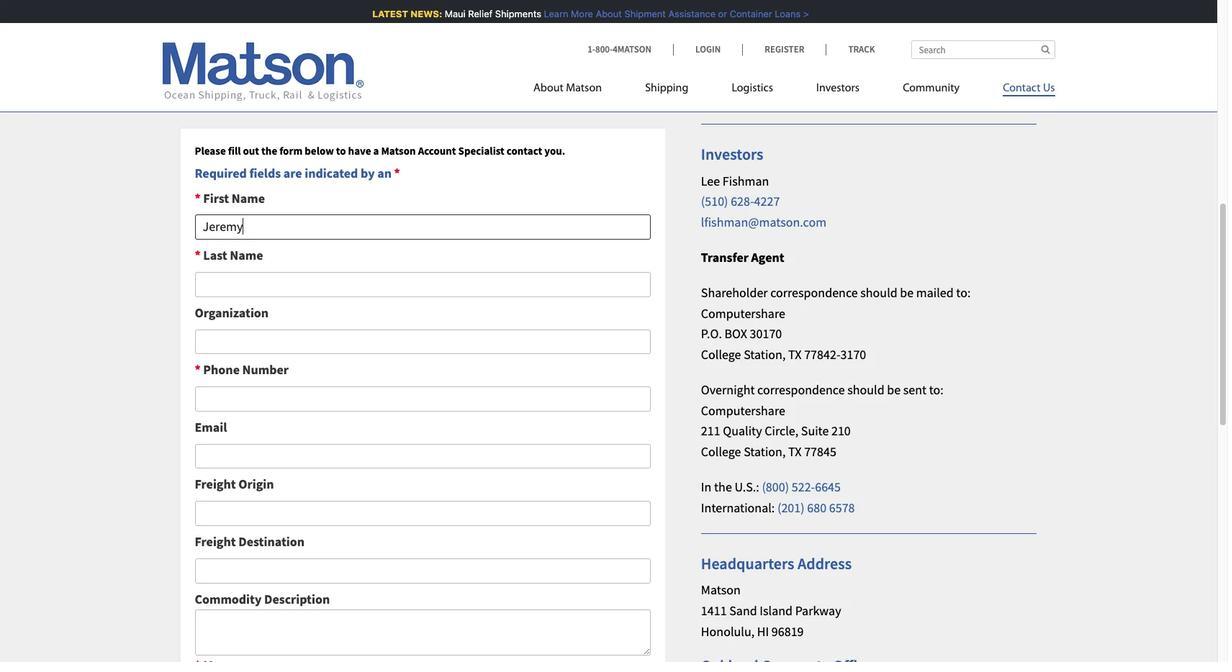 Task type: vqa. For each thing, say whether or not it's contained in the screenshot.
first TX from the top of the page
yes



Task type: describe. For each thing, give the bounding box(es) containing it.
college inside overnight correspondence should be sent to: computershare 211 quality circle, suite 210 college station, tx 77845
[[701, 444, 742, 460]]

keoni wagner (510) 628-4534 kwagner@matson.com
[[701, 49, 827, 107]]

(800)
[[762, 479, 790, 496]]

maui
[[439, 8, 460, 19]]

login link
[[674, 43, 743, 55]]

lee
[[701, 173, 720, 189]]

* for last name
[[195, 247, 201, 264]]

freight destination
[[195, 534, 305, 550]]

container
[[725, 8, 767, 19]]

(510) 628-4534 link
[[701, 70, 780, 86]]

station, inside "shareholder correspondence should be mailed to: computershare p.o. box 30170 college station, tx 77842-3170"
[[744, 347, 786, 363]]

freight origin
[[195, 476, 274, 493]]

to: for overnight correspondence should be sent to: computershare 211 quality circle, suite 210 college station, tx 77845
[[930, 382, 944, 398]]

1-800-4matson link
[[588, 43, 674, 55]]

you.
[[545, 144, 566, 158]]

800-
[[596, 43, 613, 55]]

college inside "shareholder correspondence should be mailed to: computershare p.o. box 30170 college station, tx 77842-3170"
[[701, 347, 742, 363]]

login
[[696, 43, 721, 55]]

1-800-4matson
[[588, 43, 652, 55]]

6202)
[[319, 60, 349, 77]]

u.s.:
[[735, 479, 760, 496]]

customer
[[227, 95, 283, 112]]

track
[[849, 43, 876, 55]]

us
[[1044, 83, 1056, 94]]

headquarters address
[[701, 554, 852, 574]]

4227
[[755, 193, 780, 210]]

media
[[742, 20, 783, 41]]

headquarters
[[701, 554, 795, 574]]

Commodity Description text field
[[195, 444, 651, 469]]

service:
[[216, 39, 260, 56]]

contact us link
[[982, 76, 1056, 105]]

register
[[765, 43, 805, 55]]

680
[[808, 500, 827, 516]]

parkway
[[796, 603, 842, 619]]

name for * first name
[[232, 190, 265, 206]]

top menu navigation
[[534, 76, 1056, 105]]

china-
[[214, 60, 253, 77]]

in
[[701, 479, 712, 496]]

0 vertical spatial about
[[591, 8, 617, 19]]

service
[[285, 95, 327, 112]]

learn
[[539, 8, 563, 19]]

shipping
[[646, 83, 689, 94]]

sand
[[730, 603, 758, 619]]

fishman
[[723, 173, 770, 189]]

phone
[[203, 362, 240, 378]]

please fill out the form below to have a matson account specialist contact you. required fields are indicated by an *
[[195, 144, 566, 181]]

account
[[418, 144, 456, 158]]

freight for freight destination
[[195, 534, 236, 550]]

4534
[[755, 70, 780, 86]]

more
[[566, 8, 588, 19]]

transfer
[[701, 249, 749, 266]]

244-
[[296, 60, 319, 77]]

877-
[[191, 60, 214, 77]]

matson inside matson 1411 sand island parkway honolulu, hi 96819
[[701, 582, 741, 599]]

are
[[284, 165, 302, 181]]

origin
[[239, 476, 274, 493]]

correspondence for 30170
[[771, 284, 858, 301]]

contact
[[1004, 83, 1041, 94]]

by
[[361, 165, 375, 181]]

station, inside overnight correspondence should be sent to: computershare 211 quality circle, suite 210 college station, tx 77845
[[744, 444, 786, 460]]

211
[[701, 423, 721, 440]]

77845
[[805, 444, 837, 460]]

wagner
[[735, 49, 776, 65]]

lfishman@matson.com link
[[701, 214, 827, 231]]

tx inside overnight correspondence should be sent to: computershare 211 quality circle, suite 210 college station, tx 77845
[[789, 444, 802, 460]]

(510) for (510) 628-4227
[[701, 193, 729, 210]]

a
[[374, 144, 379, 158]]

last
[[203, 247, 227, 264]]

should for mailed
[[861, 284, 898, 301]]

overnight
[[701, 382, 755, 398]]

3170
[[841, 347, 867, 363]]

be for mailed
[[901, 284, 914, 301]]

mailed
[[917, 284, 954, 301]]

investors inside top menu navigation
[[817, 83, 860, 94]]

destination
[[239, 534, 305, 550]]

correspondence for circle,
[[758, 382, 845, 398]]

specialist
[[459, 144, 505, 158]]

shipping link
[[624, 76, 711, 105]]

(877-244-6202) link
[[269, 60, 349, 77]]

4matson
[[613, 43, 652, 55]]

6578
[[830, 500, 855, 516]]



Task type: locate. For each thing, give the bounding box(es) containing it.
* for first name
[[195, 190, 201, 206]]

tx left 77842-
[[789, 347, 802, 363]]

* for phone number
[[195, 362, 201, 378]]

1 vertical spatial (510)
[[701, 193, 729, 210]]

(510) down lee
[[701, 193, 729, 210]]

1 horizontal spatial to:
[[957, 284, 971, 301]]

Search search field
[[912, 40, 1056, 59]]

address
[[798, 554, 852, 574]]

1 vertical spatial tx
[[789, 444, 802, 460]]

to: inside "shareholder correspondence should be mailed to: computershare p.o. box 30170 college station, tx 77842-3170"
[[957, 284, 971, 301]]

the inside please fill out the form below to have a matson account specialist contact you. required fields are indicated by an *
[[262, 144, 277, 158]]

agent
[[752, 249, 785, 266]]

island
[[760, 603, 793, 619]]

investors link
[[795, 76, 882, 105]]

news
[[701, 20, 739, 41]]

be for sent
[[888, 382, 901, 398]]

have
[[348, 144, 371, 158]]

investors
[[817, 83, 860, 94], [701, 144, 764, 164]]

1 vertical spatial matson
[[381, 144, 416, 158]]

station, down circle,
[[744, 444, 786, 460]]

shipments
[[490, 8, 536, 19]]

investors up fishman
[[701, 144, 764, 164]]

1 computershare from the top
[[701, 305, 786, 322]]

1 vertical spatial to:
[[930, 382, 944, 398]]

the right in
[[715, 479, 732, 496]]

out
[[243, 144, 259, 158]]

0 vertical spatial college
[[701, 347, 742, 363]]

search image
[[1042, 45, 1051, 54]]

1 vertical spatial station,
[[744, 444, 786, 460]]

2 (510) from the top
[[701, 193, 729, 210]]

box
[[725, 326, 748, 342]]

to: right mailed
[[957, 284, 971, 301]]

1 station, from the top
[[744, 347, 786, 363]]

1 vertical spatial investors
[[701, 144, 764, 164]]

1 vertical spatial 628-
[[731, 193, 755, 210]]

or
[[713, 8, 722, 19]]

quality
[[723, 423, 763, 440]]

name
[[232, 190, 265, 206], [230, 247, 263, 264]]

1- inside china service: 1-877-china-02 (877-244-6202)
[[180, 60, 191, 77]]

computershare for quality
[[701, 402, 786, 419]]

shareholder
[[701, 284, 768, 301]]

be inside "shareholder correspondence should be mailed to: computershare p.o. box 30170 college station, tx 77842-3170"
[[901, 284, 914, 301]]

1 vertical spatial should
[[848, 382, 885, 398]]

news:
[[405, 8, 437, 19]]

name down fields
[[232, 190, 265, 206]]

0 vertical spatial be
[[901, 284, 914, 301]]

(877-
[[269, 60, 296, 77]]

college down 211
[[701, 444, 742, 460]]

77842-
[[805, 347, 841, 363]]

30170
[[750, 326, 783, 342]]

latest news: maui relief shipments learn more about shipment assistance or container loans >
[[367, 8, 804, 19]]

computershare up box on the right
[[701, 305, 786, 322]]

1 628- from the top
[[731, 70, 755, 86]]

None text field
[[195, 215, 651, 240], [195, 272, 651, 297], [195, 387, 651, 412], [195, 502, 651, 527], [195, 559, 651, 584], [195, 610, 651, 656], [195, 215, 651, 240], [195, 272, 651, 297], [195, 387, 651, 412], [195, 502, 651, 527], [195, 559, 651, 584], [195, 610, 651, 656]]

628- for 4534
[[731, 70, 755, 86]]

lee fishman (510) 628-4227 lfishman@matson.com
[[701, 173, 827, 231]]

computershare up quality
[[701, 402, 786, 419]]

in the u.s.: (800) 522-6645 international: (201) 680 6578
[[701, 479, 855, 516]]

below
[[305, 144, 334, 158]]

1 vertical spatial computershare
[[701, 402, 786, 419]]

0 horizontal spatial the
[[262, 144, 277, 158]]

0 vertical spatial should
[[861, 284, 898, 301]]

about inside the about matson link
[[534, 83, 564, 94]]

0 vertical spatial investors
[[817, 83, 860, 94]]

522-
[[792, 479, 816, 496]]

should inside "shareholder correspondence should be mailed to: computershare p.o. box 30170 college station, tx 77842-3170"
[[861, 284, 898, 301]]

1 vertical spatial about
[[534, 83, 564, 94]]

fields
[[250, 165, 281, 181]]

p.o.
[[701, 326, 722, 342]]

(510)
[[701, 70, 729, 86], [701, 193, 729, 210]]

1 vertical spatial college
[[701, 444, 742, 460]]

1 vertical spatial be
[[888, 382, 901, 398]]

1 vertical spatial the
[[715, 479, 732, 496]]

628- inside lee fishman (510) 628-4227 lfishman@matson.com
[[731, 193, 755, 210]]

2 horizontal spatial matson
[[701, 582, 741, 599]]

(510) inside keoni wagner (510) 628-4534 kwagner@matson.com
[[701, 70, 729, 86]]

(510) 628-4227 link
[[701, 193, 780, 210]]

correspondence inside "shareholder correspondence should be mailed to: computershare p.o. box 30170 college station, tx 77842-3170"
[[771, 284, 858, 301]]

1 college from the top
[[701, 347, 742, 363]]

china
[[180, 39, 213, 56]]

1 horizontal spatial about
[[591, 8, 617, 19]]

transfer agent
[[701, 249, 785, 266]]

logistics
[[732, 83, 774, 94]]

* right an
[[394, 165, 400, 181]]

honolulu,
[[701, 624, 755, 640]]

* left phone
[[195, 362, 201, 378]]

college down p.o.
[[701, 347, 742, 363]]

freight left origin
[[195, 476, 236, 493]]

1 horizontal spatial 1-
[[588, 43, 596, 55]]

blue matson logo with ocean, shipping, truck, rail and logistics written beneath it. image
[[162, 42, 364, 102]]

0 vertical spatial correspondence
[[771, 284, 858, 301]]

should down 3170
[[848, 382, 885, 398]]

relief
[[463, 8, 487, 19]]

to: inside overnight correspondence should be sent to: computershare 211 quality circle, suite 210 college station, tx 77845
[[930, 382, 944, 398]]

should left mailed
[[861, 284, 898, 301]]

1 vertical spatial freight
[[195, 534, 236, 550]]

email
[[195, 419, 227, 436]]

the inside in the u.s.: (800) 522-6645 international: (201) 680 6578
[[715, 479, 732, 496]]

(510) down 'keoni'
[[701, 70, 729, 86]]

indicated
[[305, 165, 358, 181]]

correspondence down agent
[[771, 284, 858, 301]]

the right out
[[262, 144, 277, 158]]

0 vertical spatial the
[[262, 144, 277, 158]]

2 computershare from the top
[[701, 402, 786, 419]]

be inside overnight correspondence should be sent to: computershare 211 quality circle, suite 210 college station, tx 77845
[[888, 382, 901, 398]]

register link
[[743, 43, 827, 55]]

None search field
[[912, 40, 1056, 59]]

alaskacs@matson.com
[[180, 4, 305, 21]]

(800) 522-6645 link
[[762, 479, 841, 496]]

correspondence inside overnight correspondence should be sent to: computershare 211 quality circle, suite 210 college station, tx 77845
[[758, 382, 845, 398]]

0 horizontal spatial to:
[[930, 382, 944, 398]]

1 vertical spatial 1-
[[180, 60, 191, 77]]

1 horizontal spatial matson
[[566, 83, 602, 94]]

96819
[[772, 624, 804, 640]]

organization
[[195, 304, 269, 321]]

628- down wagner
[[731, 70, 755, 86]]

name right last
[[230, 247, 263, 264]]

1 vertical spatial correspondence
[[758, 382, 845, 398]]

be left sent
[[888, 382, 901, 398]]

loans
[[770, 8, 796, 19]]

kwagner@matson.com
[[701, 90, 827, 107]]

station, down the '30170'
[[744, 347, 786, 363]]

6645
[[816, 479, 841, 496]]

shareholder correspondence should be mailed to: computershare p.o. box 30170 college station, tx 77842-3170
[[701, 284, 971, 363]]

matson right a
[[381, 144, 416, 158]]

freight
[[195, 476, 236, 493], [195, 534, 236, 550]]

0 vertical spatial 628-
[[731, 70, 755, 86]]

(510) for (510) 628-4534
[[701, 70, 729, 86]]

2 freight from the top
[[195, 534, 236, 550]]

computershare for box
[[701, 305, 786, 322]]

news media
[[701, 20, 783, 41]]

* phone number
[[195, 362, 289, 378]]

track link
[[827, 43, 876, 55]]

tx down circle,
[[789, 444, 802, 460]]

2 vertical spatial matson
[[701, 582, 741, 599]]

commodity description
[[195, 591, 330, 608]]

Organization text field
[[195, 330, 651, 355]]

about matson
[[534, 83, 602, 94]]

0 vertical spatial computershare
[[701, 305, 786, 322]]

first
[[203, 190, 229, 206]]

02
[[253, 60, 266, 77]]

0 vertical spatial tx
[[789, 347, 802, 363]]

0 vertical spatial name
[[232, 190, 265, 206]]

international:
[[701, 500, 775, 516]]

0 horizontal spatial investors
[[701, 144, 764, 164]]

matson
[[566, 83, 602, 94], [381, 144, 416, 158], [701, 582, 741, 599]]

0 horizontal spatial matson
[[381, 144, 416, 158]]

description
[[264, 591, 330, 608]]

0 horizontal spatial 1-
[[180, 60, 191, 77]]

matson inside top menu navigation
[[566, 83, 602, 94]]

about up you. in the top left of the page
[[534, 83, 564, 94]]

210
[[832, 423, 851, 440]]

0 vertical spatial freight
[[195, 476, 236, 493]]

* left last
[[195, 247, 201, 264]]

matson inside please fill out the form below to have a matson account specialist contact you. required fields are indicated by an *
[[381, 144, 416, 158]]

required
[[195, 165, 247, 181]]

1- down the china
[[180, 60, 191, 77]]

fill
[[228, 144, 241, 158]]

be left mailed
[[901, 284, 914, 301]]

2 station, from the top
[[744, 444, 786, 460]]

community
[[903, 83, 960, 94]]

name for * last name
[[230, 247, 263, 264]]

tx inside "shareholder correspondence should be mailed to: computershare p.o. box 30170 college station, tx 77842-3170"
[[789, 347, 802, 363]]

* first name
[[195, 190, 265, 206]]

college
[[701, 347, 742, 363], [701, 444, 742, 460]]

hi
[[758, 624, 769, 640]]

2 college from the top
[[701, 444, 742, 460]]

* inside please fill out the form below to have a matson account specialist contact you. required fields are indicated by an *
[[394, 165, 400, 181]]

community link
[[882, 76, 982, 105]]

investors down track link
[[817, 83, 860, 94]]

sent
[[904, 382, 927, 398]]

0 vertical spatial station,
[[744, 347, 786, 363]]

about right more
[[591, 8, 617, 19]]

computershare inside overnight correspondence should be sent to: computershare 211 quality circle, suite 210 college station, tx 77845
[[701, 402, 786, 419]]

general
[[180, 95, 225, 112]]

to: for shareholder correspondence should be mailed to: computershare p.o. box 30170 college station, tx 77842-3170
[[957, 284, 971, 301]]

commodity
[[195, 591, 262, 608]]

0 vertical spatial 1-
[[588, 43, 596, 55]]

the
[[262, 144, 277, 158], [715, 479, 732, 496]]

2 628- from the top
[[731, 193, 755, 210]]

2 tx from the top
[[789, 444, 802, 460]]

freight for freight origin
[[195, 476, 236, 493]]

1 freight from the top
[[195, 476, 236, 493]]

matson down 800-
[[566, 83, 602, 94]]

contact us
[[1004, 83, 1056, 94]]

0 vertical spatial matson
[[566, 83, 602, 94]]

1 tx from the top
[[789, 347, 802, 363]]

1411
[[701, 603, 727, 619]]

(510) inside lee fishman (510) 628-4227 lfishman@matson.com
[[701, 193, 729, 210]]

*
[[394, 165, 400, 181], [195, 190, 201, 206], [195, 247, 201, 264], [195, 362, 201, 378]]

matson up '1411'
[[701, 582, 741, 599]]

0 horizontal spatial about
[[534, 83, 564, 94]]

tx
[[789, 347, 802, 363], [789, 444, 802, 460]]

0 vertical spatial (510)
[[701, 70, 729, 86]]

1 (510) from the top
[[701, 70, 729, 86]]

to: right sent
[[930, 382, 944, 398]]

* left first
[[195, 190, 201, 206]]

freight left the destination
[[195, 534, 236, 550]]

should
[[861, 284, 898, 301], [848, 382, 885, 398]]

1 horizontal spatial the
[[715, 479, 732, 496]]

628- for 4227
[[731, 193, 755, 210]]

628- inside keoni wagner (510) 628-4534 kwagner@matson.com
[[731, 70, 755, 86]]

628- down fishman
[[731, 193, 755, 210]]

circle,
[[765, 423, 799, 440]]

should inside overnight correspondence should be sent to: computershare 211 quality circle, suite 210 college station, tx 77845
[[848, 382, 885, 398]]

latest
[[367, 8, 403, 19]]

correspondence down 77842-
[[758, 382, 845, 398]]

1- down latest news: maui relief shipments learn more about shipment assistance or container loans >
[[588, 43, 596, 55]]

1 horizontal spatial investors
[[817, 83, 860, 94]]

china service: 1-877-china-02 (877-244-6202)
[[180, 39, 349, 77]]

computershare inside "shareholder correspondence should be mailed to: computershare p.o. box 30170 college station, tx 77842-3170"
[[701, 305, 786, 322]]

0 vertical spatial to:
[[957, 284, 971, 301]]

matson 1411 sand island parkway honolulu, hi 96819
[[701, 582, 842, 640]]

should for sent
[[848, 382, 885, 398]]

overnight correspondence should be sent to: computershare 211 quality circle, suite 210 college station, tx 77845
[[701, 382, 944, 460]]

1 vertical spatial name
[[230, 247, 263, 264]]



